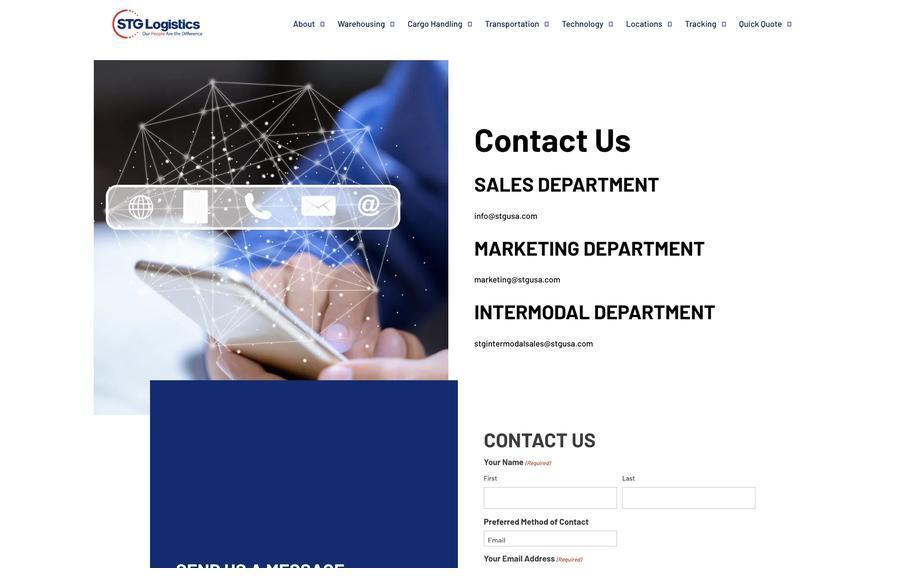 Task type: locate. For each thing, give the bounding box(es) containing it.
(required) inside your name (required)
[[525, 459, 551, 466]]

us
[[595, 120, 631, 158], [572, 427, 596, 451]]

handling
[[431, 19, 463, 29]]

1 vertical spatial department
[[584, 236, 705, 259]]

department for marketing department
[[584, 236, 705, 259]]

marketing
[[475, 236, 580, 259]]

0 vertical spatial contact us
[[475, 120, 631, 158]]

warehousing link
[[338, 19, 408, 29]]

1 your from the top
[[484, 457, 501, 467]]

0 horizontal spatial (required)
[[525, 459, 551, 466]]

last
[[623, 474, 635, 482]]

department
[[538, 172, 660, 196], [584, 236, 705, 259], [594, 299, 716, 323]]

about link
[[293, 19, 338, 29]]

(required) inside your email address (required)
[[557, 556, 582, 563]]

contact us
[[475, 120, 631, 158], [484, 427, 596, 451]]

0 vertical spatial your
[[484, 457, 501, 467]]

First text field
[[484, 487, 617, 509]]

2 vertical spatial contact
[[560, 516, 589, 526]]

quote
[[761, 19, 783, 29]]

(required)
[[525, 459, 551, 466], [557, 556, 582, 563]]

(required) right name
[[525, 459, 551, 466]]

0 vertical spatial department
[[538, 172, 660, 196]]

sales
[[475, 172, 534, 196]]

your email address (required)
[[484, 553, 582, 563]]

1 vertical spatial us
[[572, 427, 596, 451]]

info@stgusa.com
[[475, 211, 538, 221]]

your left "email"
[[484, 553, 501, 563]]

2 your from the top
[[484, 553, 501, 563]]

2 vertical spatial department
[[594, 299, 716, 323]]

your for your name
[[484, 457, 501, 467]]

contact
[[475, 120, 588, 158], [484, 427, 568, 451], [560, 516, 589, 526]]

0 vertical spatial (required)
[[525, 459, 551, 466]]

marketing@stgusa.com link
[[475, 274, 561, 284]]

your
[[484, 457, 501, 467], [484, 553, 501, 563]]

your for your email address
[[484, 553, 501, 563]]

your up 'first'
[[484, 457, 501, 467]]

quick quote link
[[740, 19, 805, 29]]

1 vertical spatial (required)
[[557, 556, 582, 563]]

warehousing
[[338, 19, 385, 29]]

department for sales department
[[538, 172, 660, 196]]

(required) right address
[[557, 556, 582, 563]]

info@stgusa.com link
[[475, 211, 538, 221]]

1 horizontal spatial (required)
[[557, 556, 582, 563]]

department for intermodal department
[[594, 299, 716, 323]]

stgintermodalsales@stgusa.com link
[[475, 338, 594, 348]]

1 vertical spatial your
[[484, 553, 501, 563]]



Task type: describe. For each thing, give the bounding box(es) containing it.
tracking link
[[685, 19, 740, 29]]

1 vertical spatial contact us
[[484, 427, 596, 451]]

quick quote
[[740, 19, 783, 29]]

about
[[293, 19, 315, 29]]

email
[[503, 553, 523, 563]]

marketing department
[[475, 236, 705, 259]]

address
[[525, 553, 555, 563]]

icons of marketing tools image
[[94, 60, 449, 415]]

technology link
[[562, 19, 626, 29]]

preferred method of contact
[[484, 516, 589, 526]]

name
[[503, 457, 524, 467]]

transportation
[[485, 19, 540, 29]]

0 vertical spatial us
[[595, 120, 631, 158]]

locations link
[[626, 19, 685, 29]]

cargo handling link
[[408, 19, 485, 29]]

cargo handling
[[408, 19, 463, 29]]

method
[[521, 516, 549, 526]]

stgintermodalsales@stgusa.com
[[475, 338, 594, 348]]

0 vertical spatial contact
[[475, 120, 588, 158]]

stg usa image
[[109, 0, 205, 51]]

sales department
[[475, 172, 660, 196]]

your name (required)
[[484, 457, 551, 467]]

marketing@stgusa.com
[[475, 274, 561, 284]]

intermodal
[[475, 299, 590, 323]]

tracking
[[685, 19, 717, 29]]

Last text field
[[623, 487, 756, 509]]

preferred
[[484, 516, 520, 526]]

of
[[550, 516, 558, 526]]

technology
[[562, 19, 604, 29]]

cargo
[[408, 19, 429, 29]]

first
[[484, 474, 497, 482]]

quick
[[740, 19, 760, 29]]

1 vertical spatial contact
[[484, 427, 568, 451]]

transportation link
[[485, 19, 562, 29]]

locations
[[626, 19, 663, 29]]

intermodal department
[[475, 299, 716, 323]]



Task type: vqa. For each thing, say whether or not it's contained in the screenshot.
Info@Stgusa.Com 'LINK'
yes



